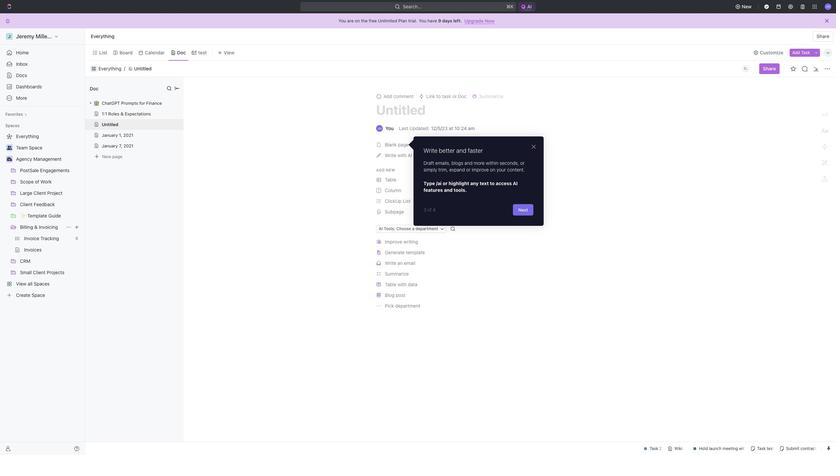 Task type: describe. For each thing, give the bounding box(es) containing it.
favorites
[[5, 112, 23, 117]]

add task button
[[790, 49, 813, 57]]

to inside dropdown button
[[437, 93, 441, 99]]

subpage
[[385, 209, 404, 215]]

task
[[442, 93, 451, 99]]

trial.
[[408, 18, 417, 23]]

template
[[27, 213, 47, 219]]

more
[[16, 95, 27, 101]]

2021 for january 1, 2021
[[123, 133, 133, 138]]

subpage button
[[374, 207, 619, 217]]

write an email button
[[374, 258, 619, 269]]

write for write with ai
[[385, 153, 396, 158]]

projects
[[47, 270, 64, 275]]

1 vertical spatial department
[[395, 303, 420, 309]]

finance
[[146, 101, 162, 106]]

of for 3
[[428, 207, 432, 213]]

2 horizontal spatial you
[[419, 18, 427, 23]]

0 horizontal spatial list
[[99, 50, 107, 55]]

add new
[[376, 168, 395, 172]]

an
[[398, 260, 403, 266]]

engagements
[[40, 168, 70, 173]]

4
[[433, 207, 436, 213]]

everything link inside tree
[[3, 131, 81, 142]]

agency
[[16, 156, 32, 162]]

write with ai
[[385, 153, 412, 158]]

or inside type /ai or highlight any text to access ai features and tools.
[[443, 181, 448, 186]]

on inside draft emails, blogs and more within seconds, or simply trim, expand or improve on your content.
[[490, 167, 496, 173]]

have
[[428, 18, 437, 23]]

invoice tracking link
[[24, 233, 73, 244]]

draft emails, blogs and more within seconds, or simply trim, expand or improve on your content.
[[424, 160, 526, 173]]

comment
[[394, 93, 414, 99]]

add task
[[793, 50, 810, 55]]

free
[[369, 18, 377, 23]]

page for blank page
[[398, 142, 409, 148]]

summarize button
[[470, 92, 506, 101]]

seconds,
[[500, 160, 519, 166]]

next button
[[513, 204, 534, 216]]

better
[[439, 147, 455, 154]]

favorites button
[[3, 111, 30, 119]]

create
[[16, 293, 30, 298]]

simply
[[424, 167, 437, 173]]

small client projects
[[20, 270, 64, 275]]

✨ template guide
[[20, 213, 61, 219]]

team
[[16, 145, 28, 151]]

small client projects link
[[20, 267, 81, 278]]

add for add comment
[[384, 93, 392, 99]]

content.
[[507, 167, 525, 173]]

share inside share button
[[817, 33, 830, 39]]

or right expand
[[466, 167, 471, 173]]

× dialog
[[414, 137, 544, 226]]

billing & invoicing link
[[20, 222, 63, 233]]

1 horizontal spatial untitled
[[134, 66, 152, 71]]

create space link
[[3, 290, 81, 301]]

ai inside type /ai or highlight any text to access ai features and tools.
[[513, 181, 518, 186]]

0 horizontal spatial doc
[[90, 86, 99, 91]]

ai down blank page
[[408, 153, 412, 158]]

small
[[20, 270, 32, 275]]

crm link
[[20, 256, 81, 267]]

are
[[347, 18, 354, 23]]

feedback
[[34, 202, 55, 207]]

customize button
[[752, 48, 786, 57]]

scope of work link
[[20, 177, 81, 187]]

days
[[442, 18, 452, 23]]

invoice tracking
[[24, 236, 59, 241]]

ai button
[[518, 2, 536, 11]]

write for write an email
[[385, 260, 396, 266]]

tree inside sidebar navigation
[[3, 131, 82, 301]]

invoices link
[[24, 245, 81, 255]]

type /ai or highlight any text to access ai features and tools.
[[424, 181, 519, 193]]

next
[[519, 207, 528, 213]]

ai inside dropdown button
[[379, 226, 383, 231]]

at
[[449, 126, 453, 131]]

6
[[76, 236, 78, 241]]

ai tools: choose a department button
[[376, 225, 446, 233]]

9
[[438, 18, 441, 23]]

client for small
[[33, 270, 46, 275]]

billing
[[20, 224, 33, 230]]

your
[[497, 167, 506, 173]]

0 vertical spatial spaces
[[5, 123, 19, 128]]

client feedback
[[20, 202, 55, 207]]

faster
[[468, 147, 483, 154]]

everything for everything link to the top
[[91, 33, 114, 39]]

view for view
[[224, 50, 235, 55]]

board
[[120, 50, 133, 55]]

table image
[[377, 283, 381, 287]]

ai tools: choose a department
[[379, 226, 438, 231]]

book image
[[377, 293, 381, 298]]

billing & invoicing
[[20, 224, 58, 230]]

list link
[[98, 48, 107, 57]]

page for new page
[[112, 154, 122, 159]]

0 vertical spatial everything link
[[89, 32, 116, 40]]

within
[[486, 160, 499, 166]]

team space link
[[16, 143, 81, 153]]

view button
[[215, 48, 237, 57]]

add for add new
[[376, 168, 385, 172]]

view for view all spaces
[[16, 281, 26, 287]]

or inside link to task or doc dropdown button
[[453, 93, 457, 99]]

3
[[424, 207, 426, 213]]

pick
[[385, 303, 394, 309]]

list inside button
[[403, 198, 411, 204]]

test
[[198, 50, 207, 55]]

blog
[[385, 292, 395, 298]]

to inside type /ai or highlight any text to access ai features and tools.
[[490, 181, 495, 186]]

postsale engagements
[[20, 168, 70, 173]]

7,
[[119, 143, 122, 149]]

plan
[[399, 18, 407, 23]]

doc inside dropdown button
[[458, 93, 467, 99]]

3 of 4
[[424, 207, 436, 213]]

generate
[[385, 250, 405, 255]]

prompts
[[121, 101, 138, 106]]

of for scope
[[35, 179, 39, 185]]

2021 for january 7, 2021
[[124, 143, 133, 149]]

business time image
[[7, 157, 12, 161]]

january 1, 2021
[[102, 133, 133, 138]]

1:1
[[102, 111, 107, 117]]

link
[[426, 93, 435, 99]]

january for january 1, 2021
[[102, 133, 118, 138]]

guide
[[48, 213, 61, 219]]

data
[[408, 282, 418, 287]]

large client project
[[20, 190, 63, 196]]

2 vertical spatial untitled
[[102, 122, 118, 127]]

ai tools: choose a department button
[[376, 225, 446, 233]]

tools:
[[384, 226, 396, 231]]



Task type: locate. For each thing, give the bounding box(es) containing it.
new inside button
[[742, 4, 752, 9]]

any
[[470, 181, 479, 186]]

am
[[468, 126, 475, 131]]

1 vertical spatial with
[[398, 282, 407, 287]]

jeremy
[[16, 33, 34, 39]]

january left 1,
[[102, 133, 118, 138]]

write inside '×' dialog
[[424, 147, 438, 154]]

list left the board link
[[99, 50, 107, 55]]

0 vertical spatial to
[[437, 93, 441, 99]]

0 horizontal spatial view
[[16, 281, 26, 287]]

0 vertical spatial department
[[416, 226, 438, 231]]

2 january from the top
[[102, 143, 118, 149]]

view left all
[[16, 281, 26, 287]]

1 vertical spatial summarize
[[385, 271, 409, 277]]

write inside 'write an email' 'button'
[[385, 260, 396, 266]]

everything link down list link
[[99, 66, 121, 72]]

0 horizontal spatial on
[[355, 18, 360, 23]]

doc up 🏦
[[90, 86, 99, 91]]

writing
[[404, 239, 418, 245]]

write left an
[[385, 260, 396, 266]]

january up new page
[[102, 143, 118, 149]]

and inside type /ai or highlight any text to access ai features and tools.
[[444, 187, 453, 193]]

roles
[[108, 111, 119, 117]]

on right are
[[355, 18, 360, 23]]

0 vertical spatial everything
[[91, 33, 114, 39]]

docs
[[16, 72, 27, 78]]

2 2021 from the top
[[124, 143, 133, 149]]

page down january 7, 2021
[[112, 154, 122, 159]]

jeremy miller's workspace, , element
[[6, 33, 13, 40]]

pencil image
[[377, 153, 381, 158]]

2 vertical spatial everything link
[[3, 131, 81, 142]]

type
[[424, 181, 435, 186]]

page inside button
[[398, 142, 409, 148]]

table for table with data
[[385, 282, 397, 287]]

& right roles
[[121, 111, 124, 117]]

0 vertical spatial view
[[224, 50, 235, 55]]

0 vertical spatial add
[[793, 50, 800, 55]]

blog post button
[[374, 290, 619, 301]]

0 vertical spatial 2021
[[123, 133, 133, 138]]

1 vertical spatial table
[[385, 282, 397, 287]]

work
[[41, 179, 52, 185]]

2 vertical spatial add
[[376, 168, 385, 172]]

of inside tree
[[35, 179, 39, 185]]

space up agency management
[[29, 145, 42, 151]]

table
[[385, 177, 397, 183], [385, 282, 397, 287]]

0 vertical spatial share
[[817, 33, 830, 39]]

hand sparkles image
[[376, 240, 382, 244]]

list right clickup
[[403, 198, 411, 204]]

1 horizontal spatial view
[[224, 50, 235, 55]]

1 horizontal spatial of
[[428, 207, 432, 213]]

0 vertical spatial january
[[102, 133, 118, 138]]

share button
[[813, 31, 834, 42]]

choose
[[397, 226, 411, 231]]

tree containing everything
[[3, 131, 82, 301]]

or right task
[[453, 93, 457, 99]]

2 vertical spatial client
[[33, 270, 46, 275]]

2 vertical spatial and
[[444, 187, 453, 193]]

🏦 button
[[94, 100, 102, 106]]

write up draft
[[424, 147, 438, 154]]

you for you are on the free unlimited plan trial. you have 9 days left. upgrade now
[[339, 18, 346, 23]]

0 horizontal spatial you
[[339, 18, 346, 23]]

1 vertical spatial untitled
[[376, 102, 426, 118]]

space for team space
[[29, 145, 42, 151]]

1 vertical spatial 2021
[[124, 143, 133, 149]]

dashboards link
[[3, 81, 82, 92]]

with for write
[[398, 153, 407, 158]]

jm inside dropdown button
[[826, 4, 831, 8]]

test link
[[197, 48, 207, 57]]

features
[[424, 187, 443, 193]]

large
[[20, 190, 32, 196]]

add
[[793, 50, 800, 55], [384, 93, 392, 99], [376, 168, 385, 172]]

1 vertical spatial new
[[102, 154, 111, 159]]

1 horizontal spatial you
[[386, 126, 394, 131]]

1 horizontal spatial summarize
[[480, 93, 504, 99]]

1 vertical spatial share
[[763, 66, 776, 71]]

& inside "link"
[[34, 224, 38, 230]]

docs link
[[3, 70, 82, 81]]

on down "within"
[[490, 167, 496, 173]]

january for january 7, 2021
[[102, 143, 118, 149]]

crm
[[20, 258, 30, 264]]

0 vertical spatial doc
[[177, 50, 186, 55]]

ai left tools:
[[379, 226, 383, 231]]

1 horizontal spatial to
[[490, 181, 495, 186]]

1 horizontal spatial spaces
[[34, 281, 50, 287]]

page
[[398, 142, 409, 148], [112, 154, 122, 159]]

0 horizontal spatial jm
[[377, 127, 382, 131]]

0 horizontal spatial spaces
[[5, 123, 19, 128]]

everything up the team space
[[16, 134, 39, 139]]

summarize inside button
[[385, 271, 409, 277]]

with for table
[[398, 282, 407, 287]]

ai right ⌘k
[[528, 4, 532, 9]]

0 vertical spatial table
[[385, 177, 397, 183]]

0 horizontal spatial share
[[763, 66, 776, 71]]

client up view all spaces link
[[33, 270, 46, 275]]

0 vertical spatial page
[[398, 142, 409, 148]]

spaces down the favorites
[[5, 123, 19, 128]]

table up blog
[[385, 282, 397, 287]]

doc
[[177, 50, 186, 55], [90, 86, 99, 91], [458, 93, 467, 99]]

everything link up list link
[[89, 32, 116, 40]]

1 vertical spatial view
[[16, 281, 26, 287]]

project
[[47, 190, 63, 196]]

add left task
[[793, 50, 800, 55]]

0 horizontal spatial of
[[35, 179, 39, 185]]

view right test
[[224, 50, 235, 55]]

view inside button
[[224, 50, 235, 55]]

access
[[496, 181, 512, 186]]

1 vertical spatial &
[[34, 224, 38, 230]]

or right /ai
[[443, 181, 448, 186]]

share down customize button
[[763, 66, 776, 71]]

unlimited
[[378, 18, 397, 23]]

with down blank page
[[398, 153, 407, 158]]

0 vertical spatial space
[[29, 145, 42, 151]]

everything for everything link within tree
[[16, 134, 39, 139]]

1 vertical spatial of
[[428, 207, 432, 213]]

1 horizontal spatial doc
[[177, 50, 186, 55]]

department right a
[[416, 226, 438, 231]]

summarize
[[480, 93, 504, 99], [385, 271, 409, 277]]

client for large
[[34, 190, 46, 196]]

12/5/23
[[431, 126, 448, 131]]

0 vertical spatial on
[[355, 18, 360, 23]]

spaces down small client projects
[[34, 281, 50, 287]]

everything down list link
[[99, 66, 121, 71]]

with inside button
[[398, 153, 407, 158]]

0 vertical spatial of
[[35, 179, 39, 185]]

and left tools.
[[444, 187, 453, 193]]

0 horizontal spatial summarize
[[385, 271, 409, 277]]

0 horizontal spatial &
[[34, 224, 38, 230]]

0 vertical spatial client
[[34, 190, 46, 196]]

everything link up team space link
[[3, 131, 81, 142]]

client down large at the top
[[20, 202, 33, 207]]

0 vertical spatial new
[[742, 4, 752, 9]]

client inside 'link'
[[20, 202, 33, 207]]

1 vertical spatial spaces
[[34, 281, 50, 287]]

to right the text
[[490, 181, 495, 186]]

write
[[424, 147, 438, 154], [385, 153, 396, 158], [385, 260, 396, 266]]

0 vertical spatial untitled
[[134, 66, 152, 71]]

chatgpt
[[102, 101, 120, 106]]

write for write better and faster
[[424, 147, 438, 154]]

home
[[16, 50, 29, 55]]

1 vertical spatial add
[[384, 93, 392, 99]]

2 table from the top
[[385, 282, 397, 287]]

2 horizontal spatial doc
[[458, 93, 467, 99]]

new
[[742, 4, 752, 9], [102, 154, 111, 159]]

invoices
[[24, 247, 42, 253]]

ai
[[528, 4, 532, 9], [408, 153, 412, 158], [513, 181, 518, 186], [379, 226, 383, 231]]

you
[[339, 18, 346, 23], [419, 18, 427, 23], [386, 126, 394, 131]]

1 vertical spatial page
[[112, 154, 122, 159]]

2 vertical spatial everything
[[16, 134, 39, 139]]

share down the jm dropdown button
[[817, 33, 830, 39]]

ai right access
[[513, 181, 518, 186]]

everything
[[91, 33, 114, 39], [99, 66, 121, 71], [16, 134, 39, 139]]

blog post
[[385, 292, 405, 298]]

last updated: 12/5/23 at 10:24 am
[[399, 126, 475, 131]]

table down new
[[385, 177, 397, 183]]

everything for everything link to the middle
[[99, 66, 121, 71]]

1 horizontal spatial page
[[398, 142, 409, 148]]

department inside dropdown button
[[416, 226, 438, 231]]

0 vertical spatial list
[[99, 50, 107, 55]]

jm left last on the left top
[[377, 127, 382, 131]]

agency management
[[16, 156, 62, 162]]

client up the client feedback
[[34, 190, 46, 196]]

0 vertical spatial with
[[398, 153, 407, 158]]

space down view all spaces link
[[32, 293, 45, 298]]

1 horizontal spatial share
[[817, 33, 830, 39]]

0 vertical spatial and
[[457, 147, 467, 154]]

create space
[[16, 293, 45, 298]]

write an email
[[385, 260, 416, 266]]

scope
[[20, 179, 34, 185]]

🏦
[[94, 100, 99, 106]]

user group image
[[7, 146, 12, 150]]

workspace
[[55, 33, 83, 39]]

add left 'comment'
[[384, 93, 392, 99]]

file word image
[[377, 251, 381, 255]]

doc left test link
[[177, 50, 186, 55]]

1 horizontal spatial &
[[121, 111, 124, 117]]

home link
[[3, 47, 82, 58]]

emails,
[[436, 160, 451, 166]]

2 vertical spatial doc
[[458, 93, 467, 99]]

untitled
[[134, 66, 152, 71], [376, 102, 426, 118], [102, 122, 118, 127]]

table for table
[[385, 177, 397, 183]]

and up blogs
[[457, 147, 467, 154]]

1 vertical spatial space
[[32, 293, 45, 298]]

add for add task
[[793, 50, 800, 55]]

everything up list link
[[91, 33, 114, 39]]

and
[[457, 147, 467, 154], [465, 160, 473, 166], [444, 187, 453, 193]]

envelope open image
[[377, 261, 381, 266]]

1 vertical spatial everything
[[99, 66, 121, 71]]

0 horizontal spatial untitled
[[102, 122, 118, 127]]

0 horizontal spatial new
[[102, 154, 111, 159]]

jeremy miller's workspace
[[16, 33, 83, 39]]

untitled down add comment
[[376, 102, 426, 118]]

the
[[361, 18, 368, 23]]

summarize inside dropdown button
[[480, 93, 504, 99]]

1 horizontal spatial on
[[490, 167, 496, 173]]

dropdown menu image
[[741, 63, 751, 74]]

view inside tree
[[16, 281, 26, 287]]

✨
[[20, 213, 26, 219]]

0 vertical spatial jm
[[826, 4, 831, 8]]

1 vertical spatial client
[[20, 202, 33, 207]]

tree
[[3, 131, 82, 301]]

of right 3
[[428, 207, 432, 213]]

email
[[404, 260, 416, 266]]

sidebar navigation
[[0, 28, 86, 455]]

1 2021 from the top
[[123, 133, 133, 138]]

trim,
[[439, 167, 448, 173]]

client feedback link
[[20, 199, 81, 210]]

search...
[[403, 4, 422, 9]]

add left new
[[376, 168, 385, 172]]

1 horizontal spatial list
[[403, 198, 411, 204]]

everything inside tree
[[16, 134, 39, 139]]

1 vertical spatial jm
[[377, 127, 382, 131]]

1 january from the top
[[102, 133, 118, 138]]

write inside write with ai button
[[385, 153, 396, 158]]

1 horizontal spatial new
[[742, 4, 752, 9]]

and inside draft emails, blogs and more within seconds, or simply trim, expand or improve on your content.
[[465, 160, 473, 166]]

new for new
[[742, 4, 752, 9]]

large client project link
[[20, 188, 81, 199]]

1 vertical spatial on
[[490, 167, 496, 173]]

1 vertical spatial list
[[403, 198, 411, 204]]

postsale
[[20, 168, 39, 173]]

page up "write with ai"
[[398, 142, 409, 148]]

with inside button
[[398, 282, 407, 287]]

new for new page
[[102, 154, 111, 159]]

& right billing
[[34, 224, 38, 230]]

1 table from the top
[[385, 177, 397, 183]]

you left have
[[419, 18, 427, 23]]

add inside button
[[793, 50, 800, 55]]

0 horizontal spatial to
[[437, 93, 441, 99]]

doc link
[[176, 48, 186, 57]]

10:24
[[455, 126, 467, 131]]

view all spaces link
[[3, 279, 81, 289]]

client
[[34, 190, 46, 196], [20, 202, 33, 207], [33, 270, 46, 275]]

1 vertical spatial to
[[490, 181, 495, 186]]

improve writing button
[[374, 237, 619, 247]]

of left work
[[35, 179, 39, 185]]

untitled down roles
[[102, 122, 118, 127]]

2 horizontal spatial untitled
[[376, 102, 426, 118]]

department down 'post'
[[395, 303, 420, 309]]

0 vertical spatial summarize
[[480, 93, 504, 99]]

write down blank
[[385, 153, 396, 158]]

you left are
[[339, 18, 346, 23]]

view
[[224, 50, 235, 55], [16, 281, 26, 287]]

1 vertical spatial doc
[[90, 86, 99, 91]]

invoicing
[[39, 224, 58, 230]]

postsale engagements link
[[20, 165, 81, 176]]

2021 right "7," in the top of the page
[[124, 143, 133, 149]]

client inside "link"
[[34, 190, 46, 196]]

&
[[121, 111, 124, 117], [34, 224, 38, 230]]

1 vertical spatial january
[[102, 143, 118, 149]]

you for you
[[386, 126, 394, 131]]

of inside '×' dialog
[[428, 207, 432, 213]]

0 vertical spatial &
[[121, 111, 124, 117]]

improve
[[385, 239, 402, 245]]

with left data at bottom left
[[398, 282, 407, 287]]

invoice
[[24, 236, 39, 241]]

untitled down calendar link
[[134, 66, 152, 71]]

on inside 'you are on the free unlimited plan trial. you have 9 days left. upgrade now'
[[355, 18, 360, 23]]

jm up share button
[[826, 4, 831, 8]]

1 vertical spatial everything link
[[99, 66, 121, 72]]

clickup list button
[[374, 196, 619, 207]]

spaces inside tree
[[34, 281, 50, 287]]

compress image
[[377, 272, 381, 276]]

you left last on the left top
[[386, 126, 394, 131]]

or up content.
[[520, 160, 525, 166]]

space for create space
[[32, 293, 45, 298]]

and left more
[[465, 160, 473, 166]]

1 horizontal spatial jm
[[826, 4, 831, 8]]

2021 right 1,
[[123, 133, 133, 138]]

post
[[396, 292, 405, 298]]

january 7, 2021
[[102, 143, 133, 149]]

to right link
[[437, 93, 441, 99]]

blank page
[[385, 142, 409, 148]]

1 vertical spatial and
[[465, 160, 473, 166]]

table button
[[374, 175, 619, 185]]

template
[[406, 250, 425, 255]]

0 horizontal spatial page
[[112, 154, 122, 159]]

doc right task
[[458, 93, 467, 99]]



Task type: vqa. For each thing, say whether or not it's contained in the screenshot.
be inside For this task, students are required to choose a topic of their interest. It could be anything from history, science, arts, or technology. Once the topic is selected, they need to conduct thorough research on it. They should gather information from reliable sources like books, scholarly articles, and reputable websites.
no



